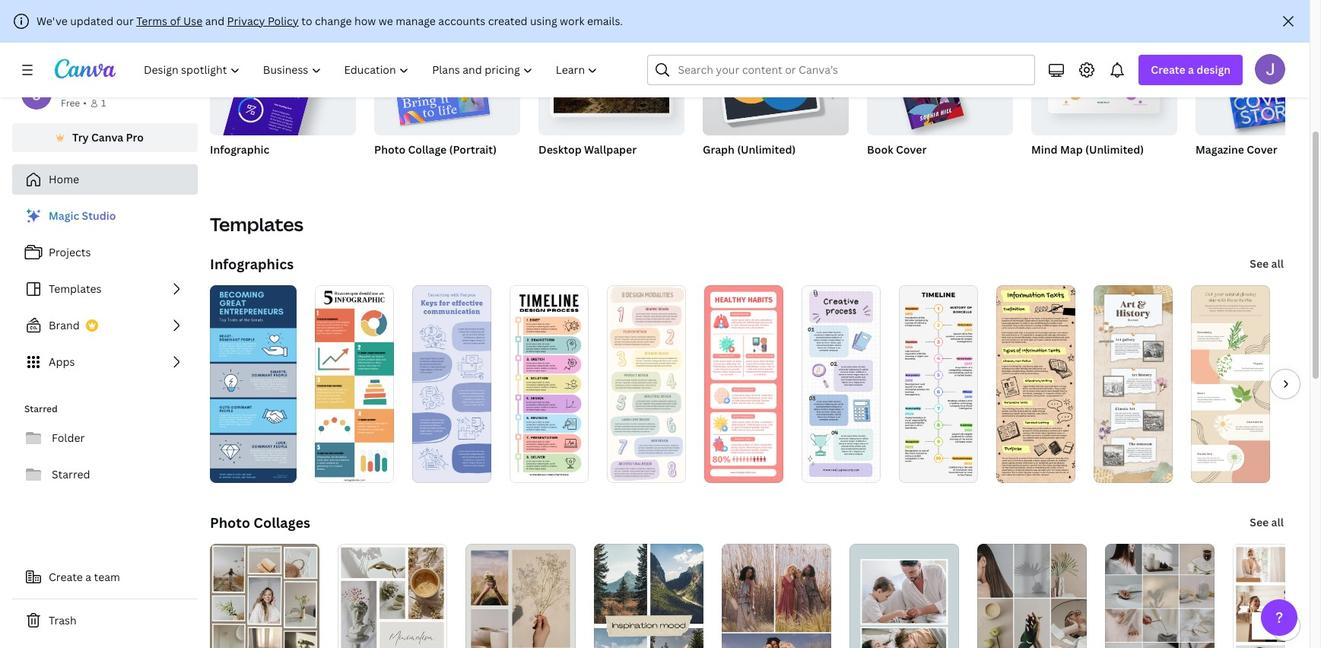 Task type: locate. For each thing, give the bounding box(es) containing it.
1 horizontal spatial cover
[[1247, 142, 1278, 157]]

try canva pro
[[72, 130, 144, 145]]

free
[[61, 97, 80, 110]]

cover
[[896, 142, 927, 157], [1247, 142, 1278, 157]]

to
[[301, 14, 312, 28]]

free •
[[61, 97, 87, 110]]

0 vertical spatial a
[[1188, 62, 1194, 77]]

1 horizontal spatial photo
[[374, 142, 406, 157]]

created
[[488, 14, 528, 28]]

group for book cover
[[867, 26, 1013, 135]]

studio
[[82, 208, 116, 223]]

cover inside 'group'
[[1247, 142, 1278, 157]]

templates up infographics
[[210, 211, 304, 237]]

use
[[183, 14, 203, 28]]

list
[[12, 201, 198, 377]]

1 vertical spatial see
[[1250, 515, 1269, 529]]

0 vertical spatial see all
[[1250, 256, 1284, 271]]

0 horizontal spatial cover
[[896, 142, 927, 157]]

accounts
[[438, 14, 485, 28]]

templates down "projects"
[[49, 281, 102, 296]]

we've
[[37, 14, 68, 28]]

infographics link
[[210, 255, 294, 273]]

photo inside group
[[374, 142, 406, 157]]

1 (unlimited) from the left
[[737, 142, 796, 157]]

0 vertical spatial create
[[1151, 62, 1186, 77]]

1 all from the top
[[1271, 256, 1284, 271]]

1 horizontal spatial templates
[[210, 211, 304, 237]]

infographics
[[210, 255, 294, 273]]

2 see all from the top
[[1250, 515, 1284, 529]]

our
[[116, 14, 134, 28]]

1 vertical spatial templates
[[49, 281, 102, 296]]

create inside create a design dropdown button
[[1151, 62, 1186, 77]]

create a team button
[[12, 562, 198, 593]]

(unlimited) right graph
[[737, 142, 796, 157]]

group for infographic
[[208, 15, 356, 209]]

0 vertical spatial see
[[1250, 256, 1269, 271]]

1 see from the top
[[1250, 256, 1269, 271]]

map
[[1060, 142, 1083, 157]]

photo collages link
[[210, 513, 310, 532]]

2 all from the top
[[1271, 515, 1284, 529]]

see all for infographics
[[1250, 256, 1284, 271]]

starred down folder
[[52, 467, 90, 481]]

cover inside group
[[896, 142, 927, 157]]

2 see from the top
[[1250, 515, 1269, 529]]

(unlimited) right map
[[1085, 142, 1144, 157]]

1 horizontal spatial (unlimited)
[[1085, 142, 1144, 157]]

1 see all link from the top
[[1248, 249, 1286, 279]]

magazine cover group
[[1196, 26, 1321, 176]]

photo
[[374, 142, 406, 157], [210, 513, 250, 532]]

create a design
[[1151, 62, 1231, 77]]

folder link
[[12, 423, 198, 453]]

starred inside starred link
[[52, 467, 90, 481]]

1 see all from the top
[[1250, 256, 1284, 271]]

create left 'team'
[[49, 570, 83, 584]]

group
[[208, 15, 356, 209], [374, 26, 520, 135], [539, 26, 685, 135], [703, 26, 849, 135], [867, 26, 1013, 135], [1031, 26, 1177, 135], [1196, 26, 1321, 135]]

2 see all link from the top
[[1248, 507, 1286, 538]]

0 vertical spatial photo
[[374, 142, 406, 157]]

magazine
[[1196, 142, 1244, 157]]

brand
[[49, 318, 80, 332]]

folder
[[52, 431, 85, 445]]

see all link for photo collages
[[1248, 507, 1286, 538]]

group for mind map (unlimited)
[[1031, 26, 1177, 135]]

design
[[1197, 62, 1231, 77]]

we've updated our terms of use and privacy policy to change how we manage accounts created using work emails.
[[37, 14, 623, 28]]

a inside button
[[85, 570, 91, 584]]

see all for photo collages
[[1250, 515, 1284, 529]]

all
[[1271, 256, 1284, 271], [1271, 515, 1284, 529]]

1 vertical spatial photo
[[210, 513, 250, 532]]

mind map (unlimited) group
[[1031, 26, 1177, 176]]

book cover group
[[867, 26, 1013, 176]]

a
[[1188, 62, 1194, 77], [85, 570, 91, 584]]

1
[[101, 97, 106, 110]]

home link
[[12, 164, 198, 195]]

all for photo collages
[[1271, 515, 1284, 529]]

starred
[[24, 402, 58, 415], [52, 467, 90, 481]]

1 horizontal spatial a
[[1188, 62, 1194, 77]]

create inside create a team button
[[49, 570, 83, 584]]

0 horizontal spatial photo
[[210, 513, 250, 532]]

home
[[49, 172, 79, 186]]

0 horizontal spatial templates
[[49, 281, 102, 296]]

and
[[205, 14, 225, 28]]

canva
[[91, 130, 123, 145]]

1 vertical spatial create
[[49, 570, 83, 584]]

cover right book
[[896, 142, 927, 157]]

apps
[[49, 354, 75, 369]]

1 cover from the left
[[896, 142, 927, 157]]

Search search field
[[678, 56, 1005, 84]]

cover for book cover
[[896, 142, 927, 157]]

starred up folder
[[24, 402, 58, 415]]

1 vertical spatial see all
[[1250, 515, 1284, 529]]

create
[[1151, 62, 1186, 77], [49, 570, 83, 584]]

create left design
[[1151, 62, 1186, 77]]

top level navigation element
[[134, 55, 611, 85]]

a inside dropdown button
[[1188, 62, 1194, 77]]

collages
[[254, 513, 310, 532]]

brand link
[[12, 310, 198, 341]]

1 horizontal spatial create
[[1151, 62, 1186, 77]]

1 vertical spatial see all link
[[1248, 507, 1286, 538]]

graph
[[703, 142, 735, 157]]

2 cover from the left
[[1247, 142, 1278, 157]]

a left design
[[1188, 62, 1194, 77]]

1 vertical spatial starred
[[52, 467, 90, 481]]

templates
[[210, 211, 304, 237], [49, 281, 102, 296]]

None search field
[[648, 55, 1036, 85]]

1 vertical spatial all
[[1271, 515, 1284, 529]]

magazine cover
[[1196, 142, 1278, 157]]

manage
[[396, 14, 436, 28]]

photo for photo collage (portrait)
[[374, 142, 406, 157]]

•
[[83, 97, 87, 110]]

create a design button
[[1139, 55, 1243, 85]]

see
[[1250, 256, 1269, 271], [1250, 515, 1269, 529]]

see all
[[1250, 256, 1284, 271], [1250, 515, 1284, 529]]

0 horizontal spatial (unlimited)
[[737, 142, 796, 157]]

try
[[72, 130, 89, 145]]

0 vertical spatial see all link
[[1248, 249, 1286, 279]]

0 vertical spatial all
[[1271, 256, 1284, 271]]

photo left collages
[[210, 513, 250, 532]]

a left 'team'
[[85, 570, 91, 584]]

group for photo collage (portrait)
[[374, 26, 520, 135]]

cover right magazine
[[1247, 142, 1278, 157]]

photo left collage
[[374, 142, 406, 157]]

privacy policy link
[[227, 14, 299, 28]]

0 horizontal spatial create
[[49, 570, 83, 584]]

a for design
[[1188, 62, 1194, 77]]

(unlimited)
[[737, 142, 796, 157], [1085, 142, 1144, 157]]

starred link
[[12, 459, 198, 490]]

graph (unlimited) group
[[703, 26, 849, 176]]

0 horizontal spatial a
[[85, 570, 91, 584]]

see all link
[[1248, 249, 1286, 279], [1248, 507, 1286, 538]]

1 vertical spatial a
[[85, 570, 91, 584]]



Task type: vqa. For each thing, say whether or not it's contained in the screenshot.
Online
no



Task type: describe. For each thing, give the bounding box(es) containing it.
mind
[[1031, 142, 1058, 157]]

pro
[[126, 130, 144, 145]]

desktop wallpaper
[[539, 142, 637, 157]]

cover for magazine cover
[[1247, 142, 1278, 157]]

try canva pro button
[[12, 123, 198, 152]]

templates link
[[12, 274, 198, 304]]

work
[[560, 14, 585, 28]]

photo collage (portrait) group
[[374, 26, 520, 176]]

photo for photo collages
[[210, 513, 250, 532]]

projects link
[[12, 237, 198, 268]]

terms
[[136, 14, 167, 28]]

personal
[[61, 80, 106, 94]]

book
[[867, 142, 893, 157]]

a for team
[[85, 570, 91, 584]]

starred button
[[12, 459, 198, 490]]

collage
[[408, 142, 447, 157]]

team
[[94, 570, 120, 584]]

photo collages
[[210, 513, 310, 532]]

jacob simon image
[[1255, 54, 1286, 84]]

create for create a team
[[49, 570, 83, 584]]

0 vertical spatial templates
[[210, 211, 304, 237]]

photo collage (portrait)
[[374, 142, 497, 157]]

of
[[170, 14, 181, 28]]

magic
[[49, 208, 79, 223]]

list containing magic studio
[[12, 201, 198, 377]]

policy
[[268, 14, 299, 28]]

see for infographics
[[1250, 256, 1269, 271]]

emails.
[[587, 14, 623, 28]]

desktop wallpaper group
[[539, 26, 685, 176]]

all for infographics
[[1271, 256, 1284, 271]]

book cover
[[867, 142, 927, 157]]

group for graph (unlimited)
[[703, 26, 849, 135]]

projects
[[49, 245, 91, 259]]

folder button
[[12, 423, 198, 453]]

see all link for infographics
[[1248, 249, 1286, 279]]

trash
[[49, 613, 77, 628]]

magic studio
[[49, 208, 116, 223]]

magic studio link
[[12, 201, 198, 231]]

using
[[530, 14, 557, 28]]

privacy
[[227, 14, 265, 28]]

updated
[[70, 14, 114, 28]]

infographic
[[210, 142, 269, 157]]

we
[[379, 14, 393, 28]]

desktop
[[539, 142, 582, 157]]

see for photo collages
[[1250, 515, 1269, 529]]

create for create a design
[[1151, 62, 1186, 77]]

apps link
[[12, 347, 198, 377]]

graph (unlimited)
[[703, 142, 796, 157]]

mind map (unlimited)
[[1031, 142, 1144, 157]]

infographic group
[[208, 15, 356, 209]]

0 vertical spatial starred
[[24, 402, 58, 415]]

2 (unlimited) from the left
[[1085, 142, 1144, 157]]

create a team
[[49, 570, 120, 584]]

group for desktop wallpaper
[[539, 26, 685, 135]]

wallpaper
[[584, 142, 637, 157]]

terms of use link
[[136, 14, 203, 28]]

trash link
[[12, 605, 198, 636]]

how
[[354, 14, 376, 28]]

change
[[315, 14, 352, 28]]

(portrait)
[[449, 142, 497, 157]]



